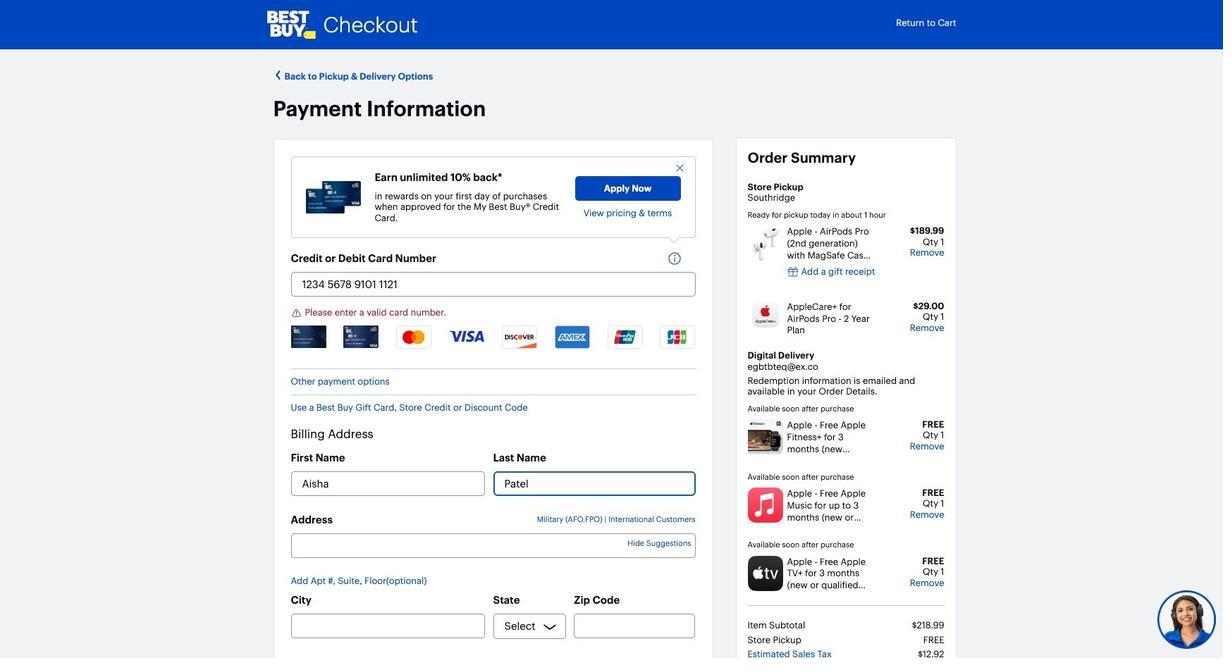 Task type: locate. For each thing, give the bounding box(es) containing it.
1 my best buy card image from the left
[[291, 326, 326, 348]]

information image
[[668, 252, 689, 266]]

my best buy card image left mastercard image in the left of the page
[[344, 326, 379, 348]]

None text field
[[291, 273, 696, 297], [291, 472, 485, 497], [493, 472, 696, 497], [291, 273, 696, 297], [291, 472, 485, 497], [493, 472, 696, 497]]

union pay image
[[608, 326, 643, 349]]

error image
[[291, 308, 302, 319]]

0 horizontal spatial my best buy card image
[[291, 326, 326, 348]]

my best buy card image down error icon
[[291, 326, 326, 348]]

None field
[[291, 534, 696, 559]]

1 horizontal spatial my best buy card image
[[344, 326, 379, 348]]

visa image
[[449, 326, 485, 344]]

None text field
[[291, 614, 485, 639], [574, 614, 696, 639], [291, 614, 485, 639], [574, 614, 696, 639]]

best buy help human beacon image
[[1157, 590, 1217, 650]]

my best buy card image
[[291, 326, 326, 348], [344, 326, 379, 348]]

list
[[291, 326, 696, 362]]



Task type: vqa. For each thing, say whether or not it's contained in the screenshot.
first My Best Buy Card Image from right
yes



Task type: describe. For each thing, give the bounding box(es) containing it.
2 my best buy card image from the left
[[344, 326, 379, 348]]

amex image
[[555, 326, 590, 349]]

my best buy credit card image
[[306, 182, 361, 213]]

jcb image
[[661, 326, 696, 349]]

close image
[[675, 163, 685, 173]]

mastercard image
[[397, 326, 432, 349]]

discover image
[[502, 326, 537, 349]]



